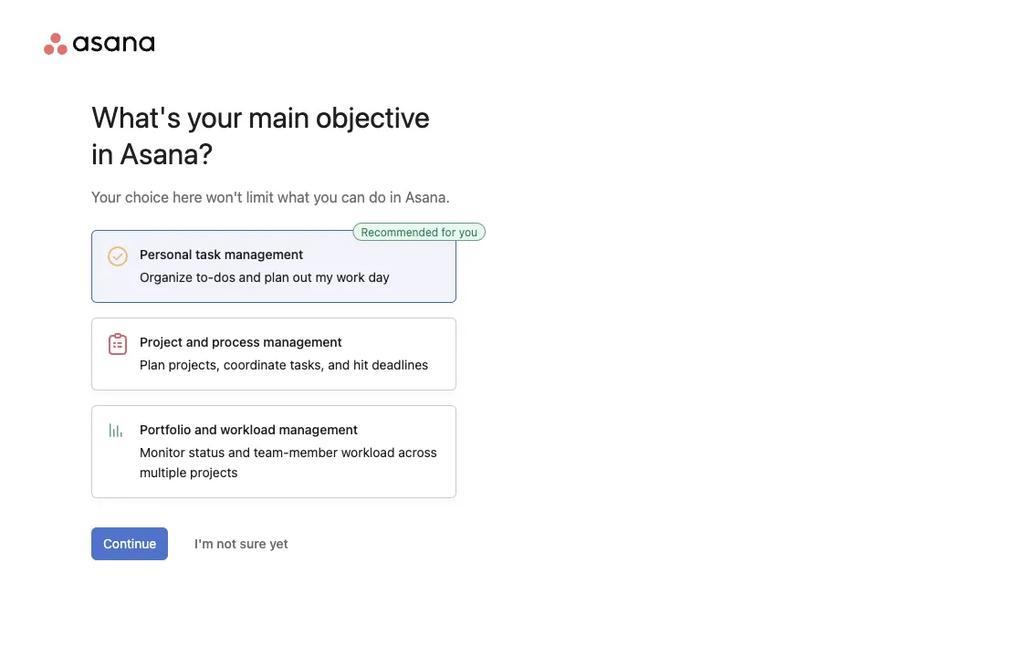 Task type: vqa. For each thing, say whether or not it's contained in the screenshot.
Task for Task name
no



Task type: locate. For each thing, give the bounding box(es) containing it.
recommended
[[361, 226, 439, 238]]

project
[[140, 335, 183, 350]]

coordinate
[[224, 358, 287, 373]]

what's your main objective in asana?
[[91, 100, 430, 171]]

you right for
[[459, 226, 478, 238]]

0 vertical spatial you
[[314, 189, 338, 206]]

i'm not sure yet
[[195, 537, 289, 552]]

and left team-
[[228, 445, 250, 460]]

portfolio
[[140, 422, 191, 438]]

team-
[[254, 445, 289, 460]]

and up status
[[195, 422, 217, 438]]

continue
[[103, 537, 156, 552]]

day
[[369, 270, 390, 285]]

member
[[289, 445, 338, 460]]

and
[[239, 270, 261, 285], [186, 335, 209, 350], [328, 358, 350, 373], [195, 422, 217, 438], [228, 445, 250, 460]]

you
[[314, 189, 338, 206], [459, 226, 478, 238]]

and down task management
[[239, 270, 261, 285]]

in
[[390, 189, 402, 206]]

and inside the personal task management organize to-dos and plan out my work day
[[239, 270, 261, 285]]

1 vertical spatial you
[[459, 226, 478, 238]]

monitor
[[140, 445, 185, 460]]

won't
[[206, 189, 243, 206]]

asana.
[[405, 189, 450, 206]]

to-
[[196, 270, 214, 285]]

what
[[278, 189, 310, 206]]

dos
[[214, 270, 236, 285]]

i'm not sure yet button
[[183, 528, 300, 561]]

personal
[[140, 247, 192, 262]]

plan
[[264, 270, 289, 285]]

1 horizontal spatial you
[[459, 226, 478, 238]]

choice
[[125, 189, 169, 206]]

out
[[293, 270, 312, 285]]

for
[[442, 226, 456, 238]]

you left can
[[314, 189, 338, 206]]

process management
[[212, 335, 342, 350]]

0 horizontal spatial you
[[314, 189, 338, 206]]



Task type: describe. For each thing, give the bounding box(es) containing it.
continue button
[[91, 528, 168, 561]]

in asana?
[[91, 136, 213, 171]]

portfolio and workload management monitor status and team-member workload across multiple projects
[[140, 422, 437, 480]]

here
[[173, 189, 202, 206]]

tasks,
[[290, 358, 325, 373]]

projects,
[[169, 358, 220, 373]]

work
[[337, 270, 365, 285]]

workload management
[[220, 422, 358, 438]]

and left 'hit'
[[328, 358, 350, 373]]

projects
[[190, 465, 238, 480]]

task management
[[195, 247, 303, 262]]

and up projects,
[[186, 335, 209, 350]]

limit
[[246, 189, 274, 206]]

recommended for you
[[361, 226, 478, 238]]

across
[[398, 445, 437, 460]]

my
[[316, 270, 333, 285]]

asana image
[[44, 33, 155, 55]]

do
[[369, 189, 386, 206]]

plan
[[140, 358, 165, 373]]

your
[[91, 189, 121, 206]]

personal task management organize to-dos and plan out my work day
[[140, 247, 390, 285]]

can
[[341, 189, 365, 206]]

multiple
[[140, 465, 187, 480]]

objective
[[316, 100, 430, 134]]

organize
[[140, 270, 193, 285]]

hit
[[354, 358, 369, 373]]

not
[[217, 537, 237, 552]]

workload
[[341, 445, 395, 460]]

sure
[[240, 537, 266, 552]]

project and process management plan projects, coordinate tasks, and hit deadlines
[[140, 335, 429, 373]]

status
[[189, 445, 225, 460]]

main
[[249, 100, 310, 134]]

your choice here won't limit what you can do in asana.
[[91, 189, 450, 206]]

deadlines
[[372, 358, 429, 373]]

yet
[[270, 537, 289, 552]]

your
[[187, 100, 242, 134]]

i'm
[[195, 537, 213, 552]]

what's
[[91, 100, 181, 134]]



